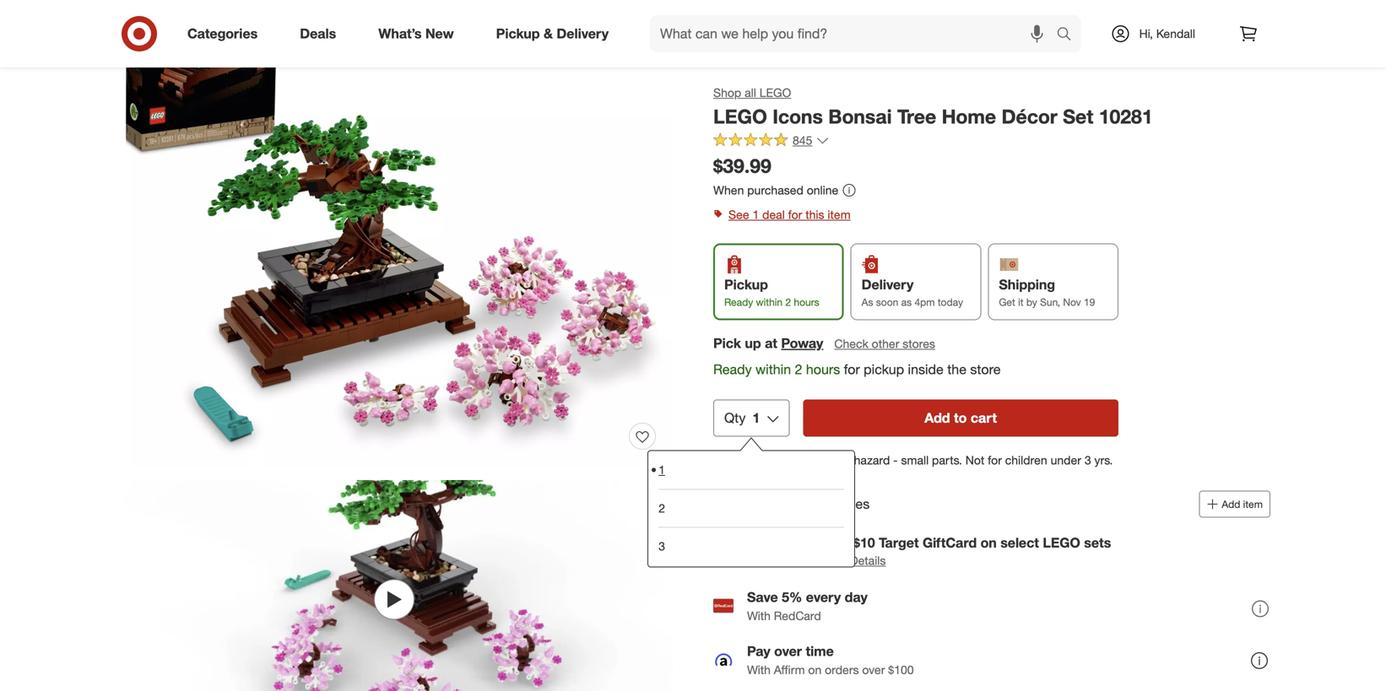 Task type: locate. For each thing, give the bounding box(es) containing it.
or
[[792, 554, 802, 568]]

1 vertical spatial 1
[[753, 410, 760, 426]]

0 horizontal spatial add
[[925, 410, 951, 426]]

1 horizontal spatial over
[[863, 663, 885, 678]]

details
[[850, 554, 886, 568]]

1 within from the top
[[756, 296, 783, 309]]

$10
[[854, 535, 875, 551]]

every
[[806, 589, 841, 606]]

for
[[788, 207, 803, 222], [844, 362, 860, 378], [988, 453, 1002, 468], [795, 496, 811, 513]]

over left $100
[[863, 663, 885, 678]]

0 vertical spatial lego
[[760, 85, 792, 100]]

the
[[948, 362, 967, 378]]

hours down the poway 'button'
[[806, 362, 840, 378]]

1 vertical spatial store
[[762, 554, 788, 568]]

0 horizontal spatial delivery
[[557, 25, 609, 42]]

store right 'the'
[[971, 362, 1001, 378]]

with
[[747, 609, 771, 624], [747, 663, 771, 678]]

pickup ready within 2 hours
[[725, 277, 820, 309]]

on down the time
[[809, 663, 822, 678]]

$50
[[792, 535, 814, 551]]

1 horizontal spatial add
[[1222, 498, 1241, 511]]

1 vertical spatial hours
[[806, 362, 840, 378]]

registries
[[814, 496, 870, 513]]

3
[[1085, 453, 1092, 468], [659, 539, 665, 554]]

bonsai
[[829, 105, 892, 128]]

1 horizontal spatial pickup
[[725, 277, 768, 293]]

2 inside pickup ready within 2 hours
[[786, 296, 791, 309]]

0 vertical spatial ready
[[725, 296, 753, 309]]

add for add to cart
[[925, 410, 951, 426]]

time
[[806, 644, 834, 660]]

0 horizontal spatial item
[[828, 207, 851, 222]]

what's new
[[379, 25, 454, 42]]

0 horizontal spatial 2
[[659, 501, 665, 516]]

1 vertical spatial on
[[809, 663, 822, 678]]

delivery inside "pickup & delivery" link
[[557, 25, 609, 42]]

ready up pick
[[725, 296, 753, 309]]

∙
[[843, 554, 846, 568]]

get
[[818, 535, 839, 551]]

item
[[828, 207, 851, 222], [1244, 498, 1263, 511]]

1 vertical spatial within
[[756, 362, 791, 378]]

19
[[1084, 296, 1096, 309]]

all
[[745, 85, 757, 100]]

hours up poway
[[794, 296, 820, 309]]

check other stores button
[[834, 335, 937, 353]]

delivery
[[557, 25, 609, 42], [862, 277, 914, 293]]

lego left sets at the bottom of the page
[[1043, 535, 1081, 551]]

on inside pay over time with affirm on orders over $100
[[809, 663, 822, 678]]

ready within 2 hours for pickup inside the store
[[714, 362, 1001, 378]]

0 vertical spatial 2
[[786, 296, 791, 309]]

add for add item
[[1222, 498, 1241, 511]]

other
[[872, 337, 900, 351]]

1 vertical spatial with
[[747, 663, 771, 678]]

0 vertical spatial hours
[[794, 296, 820, 309]]

on left select
[[981, 535, 997, 551]]

0 vertical spatial 3
[[1085, 453, 1092, 468]]

1 for qty
[[753, 410, 760, 426]]

$39.99
[[714, 154, 772, 178]]

save 5% every day with redcard
[[747, 589, 868, 624]]

details button
[[849, 552, 887, 570]]

shipping
[[999, 277, 1056, 293]]

set
[[1063, 105, 1094, 128]]

orders
[[825, 663, 859, 678]]

soon
[[876, 296, 899, 309]]

0 horizontal spatial pickup
[[496, 25, 540, 42]]

pickup left &
[[496, 25, 540, 42]]

lego down all
[[714, 105, 768, 128]]

1 vertical spatial pickup
[[725, 277, 768, 293]]

0 vertical spatial add
[[925, 410, 951, 426]]

ready down pick
[[714, 362, 752, 378]]

add
[[925, 410, 951, 426], [1222, 498, 1241, 511]]

what's
[[379, 25, 422, 42]]

0 vertical spatial on
[[981, 535, 997, 551]]

warning:
[[747, 453, 806, 468]]

online
[[807, 183, 839, 198]]

0 vertical spatial 1
[[753, 207, 759, 222]]

lego
[[760, 85, 792, 100], [714, 105, 768, 128], [1043, 535, 1081, 551]]

see
[[729, 207, 750, 222]]

pick up at poway
[[714, 335, 824, 352]]

pickup inside pickup ready within 2 hours
[[725, 277, 768, 293]]

by
[[1027, 296, 1038, 309]]

up
[[745, 335, 761, 352]]

for right eligible
[[795, 496, 811, 513]]

hazard
[[854, 453, 890, 468]]

within down 'at'
[[756, 362, 791, 378]]

0 horizontal spatial on
[[809, 663, 822, 678]]

0 vertical spatial pickup
[[496, 25, 540, 42]]

delivery up soon
[[862, 277, 914, 293]]

add to cart
[[925, 410, 997, 426]]

shop
[[714, 85, 742, 100]]

add inside "button"
[[1222, 498, 1241, 511]]

0 horizontal spatial store
[[762, 554, 788, 568]]

get
[[999, 296, 1016, 309]]

add item button
[[1199, 491, 1271, 518]]

1 vertical spatial over
[[863, 663, 885, 678]]

online
[[806, 554, 839, 568]]

2 vertical spatial 1
[[659, 463, 665, 478]]

pickup up up
[[725, 277, 768, 293]]

0 vertical spatial over
[[775, 644, 802, 660]]

1 vertical spatial 2
[[795, 362, 803, 378]]

poway
[[782, 335, 824, 352]]

with down pay at the right bottom of the page
[[747, 663, 771, 678]]

pickup & delivery link
[[482, 15, 630, 52]]

delivery right &
[[557, 25, 609, 42]]

0 vertical spatial within
[[756, 296, 783, 309]]

ready
[[725, 296, 753, 309], [714, 362, 752, 378]]

add inside button
[[925, 410, 951, 426]]

pay over time with affirm on orders over $100
[[747, 644, 914, 678]]

1 horizontal spatial 2
[[786, 296, 791, 309]]

store down spend on the bottom right of the page
[[762, 554, 788, 568]]

check other stores
[[835, 337, 936, 351]]

search button
[[1049, 15, 1090, 56]]

on inside spend $50 get a $10 target giftcard on select lego sets in-store or online ∙ details
[[981, 535, 997, 551]]

1 with from the top
[[747, 609, 771, 624]]

0 horizontal spatial over
[[775, 644, 802, 660]]

item inside "button"
[[1244, 498, 1263, 511]]

2 with from the top
[[747, 663, 771, 678]]

spend $50 get a $10 target giftcard on select lego sets link
[[747, 535, 1112, 551]]

purchased
[[748, 183, 804, 198]]

1
[[753, 207, 759, 222], [753, 410, 760, 426], [659, 463, 665, 478]]

on
[[981, 535, 997, 551], [809, 663, 822, 678]]

when purchased online
[[714, 183, 839, 198]]

with down save
[[747, 609, 771, 624]]

1 vertical spatial item
[[1244, 498, 1263, 511]]

décor
[[1002, 105, 1058, 128]]

1 vertical spatial delivery
[[862, 277, 914, 293]]

poway button
[[782, 334, 824, 353]]

over up affirm
[[775, 644, 802, 660]]

1 vertical spatial add
[[1222, 498, 1241, 511]]

for down check
[[844, 362, 860, 378]]

spend
[[747, 535, 789, 551]]

1 horizontal spatial on
[[981, 535, 997, 551]]

stores
[[903, 337, 936, 351]]

pickup
[[496, 25, 540, 42], [725, 277, 768, 293]]

day
[[845, 589, 868, 606]]

within up the pick up at poway
[[756, 296, 783, 309]]

5%
[[782, 589, 803, 606]]

0 vertical spatial delivery
[[557, 25, 609, 42]]

2 vertical spatial lego
[[1043, 535, 1081, 551]]

1 for see
[[753, 207, 759, 222]]

sets
[[1085, 535, 1112, 551]]

1 horizontal spatial item
[[1244, 498, 1263, 511]]

lego right all
[[760, 85, 792, 100]]

0 vertical spatial store
[[971, 362, 1001, 378]]

0 vertical spatial with
[[747, 609, 771, 624]]

lego icons bonsai tree home d&#233;cor set 10281, 2 of 16, play video image
[[116, 481, 673, 692]]

lego inside spend $50 get a $10 target giftcard on select lego sets in-store or online ∙ details
[[1043, 535, 1081, 551]]

1 link
[[659, 451, 845, 489]]

search
[[1049, 27, 1090, 44]]

0 horizontal spatial 3
[[659, 539, 665, 554]]

1 horizontal spatial delivery
[[862, 277, 914, 293]]

1 horizontal spatial store
[[971, 362, 1001, 378]]

store inside spend $50 get a $10 target giftcard on select lego sets in-store or online ∙ details
[[762, 554, 788, 568]]

1 vertical spatial 3
[[659, 539, 665, 554]]

cart
[[971, 410, 997, 426]]



Task type: vqa. For each thing, say whether or not it's contained in the screenshot.
of in the the Description Track the days until your holiday celebrations in cute style with this Christmas Countdown Punch Box from Wondershop™. This countdown to Christmas box comes in a bright red hue with a dotted pattern, and it has the numbers 1 to 12 punched in to help you keep track of how close Christmas is. Featuring a reusable design, this paper countdown box will be a piece your family loves incorporating into your seasonal decor for years to come.
no



Task type: describe. For each thing, give the bounding box(es) containing it.
pickup for &
[[496, 25, 540, 42]]

for right not
[[988, 453, 1002, 468]]

2 horizontal spatial 2
[[795, 362, 803, 378]]

1 horizontal spatial 3
[[1085, 453, 1092, 468]]

select
[[1001, 535, 1040, 551]]

home
[[942, 105, 997, 128]]

today
[[938, 296, 964, 309]]

2 vertical spatial 2
[[659, 501, 665, 516]]

children
[[1006, 453, 1048, 468]]

this
[[806, 207, 825, 222]]

giftcard
[[923, 535, 977, 551]]

add to cart button
[[803, 400, 1119, 437]]

lego icons bonsai tree home d&#233;cor set 10281, 1 of 16 image
[[116, 0, 673, 467]]

target
[[879, 535, 919, 551]]

affirm
[[774, 663, 805, 678]]

qty 1
[[725, 410, 760, 426]]

shop all lego lego icons bonsai tree home décor set 10281
[[714, 85, 1153, 128]]

4pm
[[915, 296, 935, 309]]

1 vertical spatial lego
[[714, 105, 768, 128]]

warning: choking hazard - small parts. not for children under 3 yrs.
[[747, 453, 1113, 468]]

delivery as soon as 4pm today
[[862, 277, 964, 309]]

eligible
[[747, 496, 791, 513]]

as
[[902, 296, 912, 309]]

2 within from the top
[[756, 362, 791, 378]]

nov
[[1064, 296, 1082, 309]]

1 vertical spatial ready
[[714, 362, 752, 378]]

3 link
[[659, 527, 845, 565]]

deals
[[300, 25, 336, 42]]

for left this
[[788, 207, 803, 222]]

add item
[[1222, 498, 1263, 511]]

sun,
[[1041, 296, 1061, 309]]

at
[[765, 335, 778, 352]]

2 link
[[659, 489, 845, 527]]

with inside "save 5% every day with redcard"
[[747, 609, 771, 624]]

inside
[[908, 362, 944, 378]]

categories
[[187, 25, 258, 42]]

deal
[[763, 207, 785, 222]]

hi,
[[1140, 26, 1153, 41]]

as
[[862, 296, 874, 309]]

hi, kendall
[[1140, 26, 1196, 41]]

0 vertical spatial item
[[828, 207, 851, 222]]

pickup for ready
[[725, 277, 768, 293]]

to
[[954, 410, 967, 426]]

hours inside pickup ready within 2 hours
[[794, 296, 820, 309]]

choking
[[809, 453, 851, 468]]

what's new link
[[364, 15, 475, 52]]

ready inside pickup ready within 2 hours
[[725, 296, 753, 309]]

see 1 deal for this item link
[[714, 203, 1271, 227]]

with inside pay over time with affirm on orders over $100
[[747, 663, 771, 678]]

it
[[1019, 296, 1024, 309]]

&
[[544, 25, 553, 42]]

spend $50 get a $10 target giftcard on select lego sets in-store or online ∙ details
[[747, 535, 1112, 568]]

845
[[793, 133, 813, 148]]

qty
[[725, 410, 746, 426]]

redcard
[[774, 609, 821, 624]]

eligible for registries
[[747, 496, 870, 513]]

yrs.
[[1095, 453, 1113, 468]]

10281
[[1099, 105, 1153, 128]]

shipping get it by sun, nov 19
[[999, 277, 1096, 309]]

small
[[902, 453, 929, 468]]

see 1 deal for this item
[[729, 207, 851, 222]]

in-
[[747, 554, 762, 568]]

parts.
[[932, 453, 963, 468]]

pay
[[747, 644, 771, 660]]

pickup
[[864, 362, 905, 378]]

$100
[[889, 663, 914, 678]]

kendall
[[1157, 26, 1196, 41]]

pick
[[714, 335, 741, 352]]

not
[[966, 453, 985, 468]]

What can we help you find? suggestions appear below search field
[[650, 15, 1061, 52]]

845 link
[[714, 132, 830, 152]]

a
[[842, 535, 850, 551]]

delivery inside delivery as soon as 4pm today
[[862, 277, 914, 293]]

within inside pickup ready within 2 hours
[[756, 296, 783, 309]]

1 2 3
[[659, 463, 665, 554]]

when
[[714, 183, 744, 198]]

tree
[[898, 105, 937, 128]]

pickup & delivery
[[496, 25, 609, 42]]

deals link
[[286, 15, 357, 52]]

new
[[426, 25, 454, 42]]



